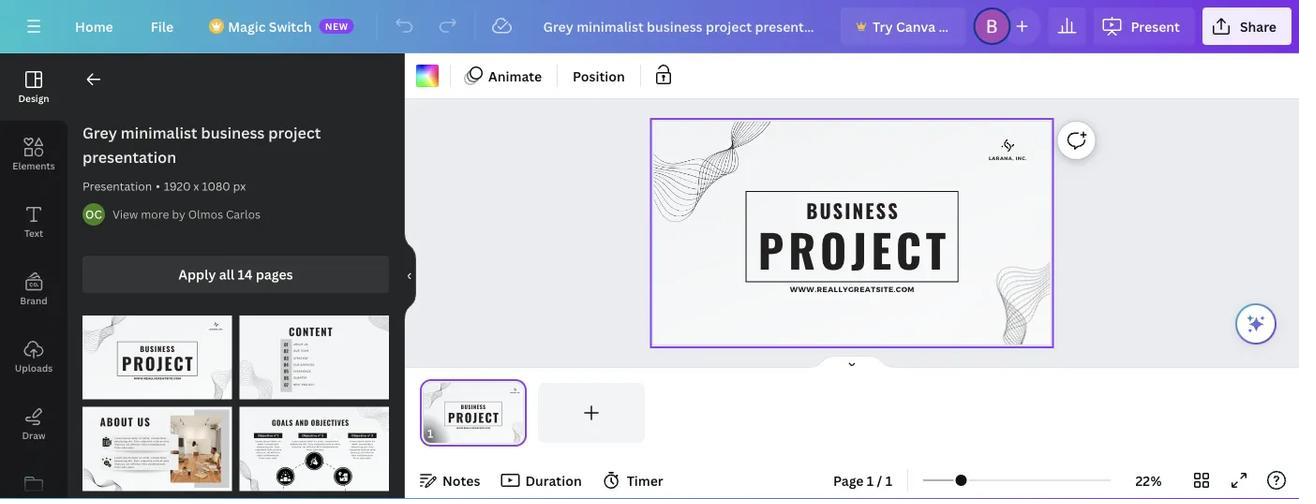 Task type: vqa. For each thing, say whether or not it's contained in the screenshot.
second livestream facebook covers templates Image from right
no



Task type: describe. For each thing, give the bounding box(es) containing it.
brand
[[20, 294, 48, 307]]

main menu bar
[[0, 0, 1299, 53]]

view
[[113, 207, 138, 222]]

home
[[75, 17, 113, 35]]

text
[[24, 227, 43, 240]]

position button
[[565, 61, 633, 91]]

brand button
[[0, 256, 68, 323]]

side panel tab list
[[0, 53, 68, 500]]

view more by olmos carlos button
[[113, 205, 261, 224]]

www.reallygreatsite.com
[[790, 285, 915, 294]]

olmos carlos image
[[83, 203, 105, 226]]

grey minimalist business project presentation
[[83, 123, 321, 167]]

duration button
[[495, 466, 589, 496]]

22%
[[1136, 472, 1162, 490]]

animate
[[488, 67, 542, 85]]

Page title text field
[[442, 425, 449, 443]]

pro
[[939, 17, 961, 35]]

all
[[219, 266, 235, 284]]

try canva pro
[[873, 17, 961, 35]]

draw
[[22, 429, 46, 442]]

no color image
[[416, 65, 439, 87]]

view more by olmos carlos
[[113, 207, 261, 222]]

magic
[[228, 17, 266, 35]]

timer button
[[597, 466, 671, 496]]

notes button
[[413, 466, 488, 496]]

new
[[325, 20, 349, 32]]

1080
[[202, 179, 230, 194]]

business
[[201, 123, 265, 143]]

present
[[1131, 17, 1180, 35]]

present button
[[1094, 8, 1195, 45]]

14
[[238, 266, 253, 284]]

1 1 from the left
[[867, 472, 874, 490]]

hide image
[[404, 232, 416, 322]]

share button
[[1203, 8, 1292, 45]]

timer
[[627, 472, 664, 490]]

business
[[806, 196, 900, 225]]

uploads
[[15, 362, 53, 375]]

page 1 / 1
[[833, 472, 893, 490]]

elements button
[[0, 121, 68, 188]]

notes
[[443, 472, 480, 490]]

olmos
[[188, 207, 223, 222]]

larana, inc.
[[989, 156, 1027, 162]]

apply all 14 pages button
[[83, 256, 389, 293]]

2 1 from the left
[[886, 472, 893, 490]]

text button
[[0, 188, 68, 256]]

pages
[[256, 266, 293, 284]]

animate button
[[458, 61, 549, 91]]

apply all 14 pages
[[178, 266, 293, 284]]

page 1 image
[[420, 383, 527, 443]]



Task type: locate. For each thing, give the bounding box(es) containing it.
Design title text field
[[528, 8, 833, 45]]

1 left /
[[867, 472, 874, 490]]

0 horizontal spatial project
[[268, 123, 321, 143]]

22% button
[[1119, 466, 1179, 496]]

0 horizontal spatial 1
[[867, 472, 874, 490]]

1 vertical spatial project
[[758, 216, 951, 283]]

grey
[[83, 123, 117, 143]]

1 horizontal spatial project
[[758, 216, 951, 283]]

more
[[141, 207, 169, 222]]

page
[[833, 472, 864, 490]]

uploads button
[[0, 323, 68, 391]]

1920 x 1080 px
[[164, 179, 246, 194]]

1920
[[164, 179, 191, 194]]

1 horizontal spatial 1
[[886, 472, 893, 490]]

1 right /
[[886, 472, 893, 490]]

olmos carlos element
[[83, 203, 105, 226]]

presentation
[[83, 179, 152, 194]]

grey minimalist business project presentation element
[[83, 316, 232, 400], [240, 316, 389, 400], [83, 408, 232, 492], [240, 408, 389, 492]]

file button
[[136, 8, 189, 45]]

inc.
[[1016, 156, 1027, 162]]

presentation
[[83, 147, 176, 167]]

grey minimalist business project presentation image
[[83, 316, 232, 400], [240, 316, 389, 400], [83, 408, 232, 492], [240, 408, 389, 492]]

design button
[[0, 53, 68, 121]]

hide pages image
[[807, 355, 897, 370]]

larana,
[[989, 156, 1014, 162]]

file
[[151, 17, 174, 35]]

position
[[573, 67, 625, 85]]

project right business
[[268, 123, 321, 143]]

minimalist
[[121, 123, 197, 143]]

project
[[268, 123, 321, 143], [758, 216, 951, 283]]

x
[[194, 179, 199, 194]]

by
[[172, 207, 185, 222]]

1
[[867, 472, 874, 490], [886, 472, 893, 490]]

duration
[[525, 472, 582, 490]]

design
[[18, 92, 49, 105]]

draw button
[[0, 391, 68, 458]]

canva
[[896, 17, 936, 35]]

project up www.reallygreatsite.com
[[758, 216, 951, 283]]

px
[[233, 179, 246, 194]]

elements
[[12, 159, 55, 172]]

/
[[877, 472, 883, 490]]

try
[[873, 17, 893, 35]]

try canva pro button
[[841, 8, 966, 45]]

home link
[[60, 8, 128, 45]]

project inside grey minimalist business project presentation
[[268, 123, 321, 143]]

canva assistant image
[[1245, 313, 1268, 336]]

magic switch
[[228, 17, 312, 35]]

share
[[1240, 17, 1277, 35]]

carlos
[[226, 207, 261, 222]]

apply
[[178, 266, 216, 284]]

switch
[[269, 17, 312, 35]]

0 vertical spatial project
[[268, 123, 321, 143]]



